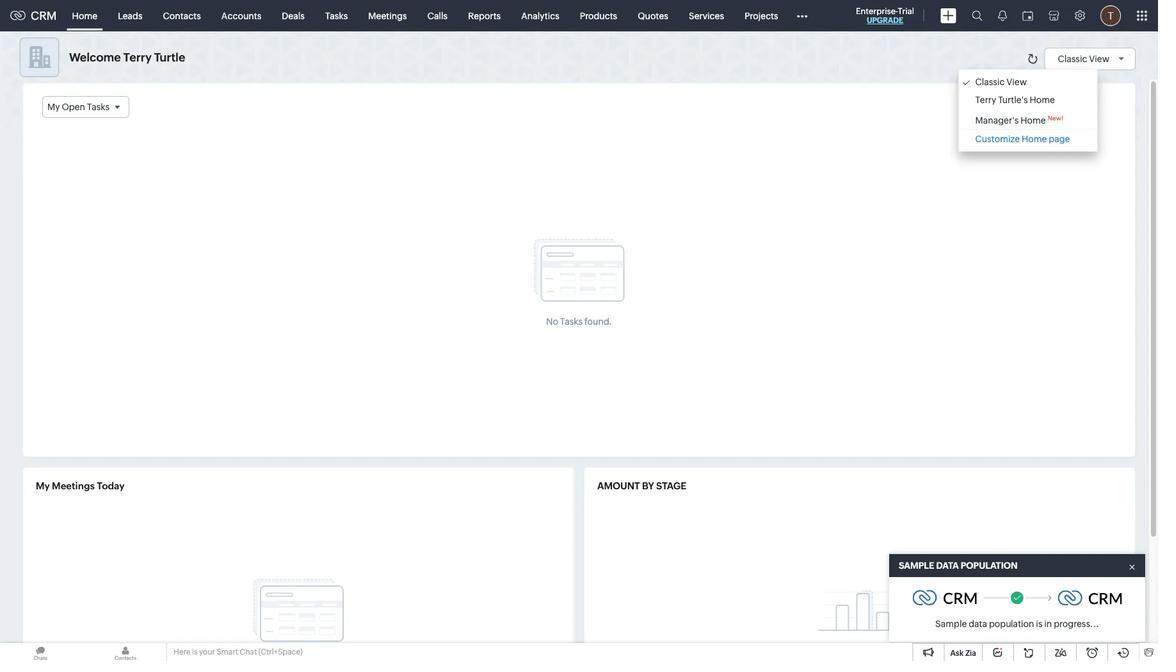 Task type: vqa. For each thing, say whether or not it's contained in the screenshot.
AMOUNT BY STAGE
yes



Task type: locate. For each thing, give the bounding box(es) containing it.
1 vertical spatial is
[[192, 648, 198, 656]]

my open tasks
[[47, 102, 110, 112]]

my inside field
[[47, 102, 60, 112]]

here
[[174, 648, 191, 656]]

1 vertical spatial meetings
[[52, 480, 95, 492]]

tasks link
[[315, 0, 358, 31]]

services
[[689, 11, 725, 21]]

ask zia
[[951, 649, 977, 657]]

my
[[47, 102, 60, 112], [36, 480, 50, 492]]

products link
[[570, 0, 628, 31]]

0 horizontal spatial meetings
[[52, 480, 95, 492]]

projects
[[745, 11, 779, 21]]

data
[[969, 619, 988, 629]]

terry turtle's home link
[[963, 95, 1094, 105]]

contacts link
[[153, 0, 211, 31]]

1 vertical spatial classic view
[[976, 77, 1027, 87]]

view up terry turtle's home
[[1007, 77, 1027, 87]]

create menu image
[[941, 8, 957, 23]]

calendar image
[[1023, 11, 1034, 21]]

open
[[62, 102, 85, 112]]

1 vertical spatial view
[[1007, 77, 1027, 87]]

is
[[1037, 619, 1043, 629], [192, 648, 198, 656]]

enterprise-
[[856, 6, 898, 16]]

0 vertical spatial classic view link
[[1058, 53, 1129, 64]]

projects link
[[735, 0, 789, 31]]

1 vertical spatial sample
[[936, 619, 967, 629]]

sample
[[899, 560, 935, 571], [936, 619, 967, 629]]

classic view link
[[1058, 53, 1129, 64], [963, 77, 1094, 87]]

terry up manager's
[[976, 95, 997, 105]]

view
[[1090, 53, 1110, 64], [1007, 77, 1027, 87]]

0 vertical spatial classic
[[1058, 53, 1088, 64]]

meetings left today on the left
[[52, 480, 95, 492]]

ask
[[951, 649, 964, 657]]

Other Modules field
[[789, 5, 817, 26]]

tasks
[[325, 11, 348, 21], [87, 102, 110, 112], [560, 316, 583, 327]]

analytics
[[522, 11, 560, 21]]

home link
[[62, 0, 108, 31]]

stage
[[657, 480, 687, 492]]

welcome terry turtle
[[69, 51, 185, 64]]

new!
[[1048, 114, 1064, 121]]

terry turtle's home
[[976, 95, 1056, 105]]

1 horizontal spatial classic view
[[1058, 53, 1110, 64]]

my for my meetings today
[[36, 480, 50, 492]]

classic view for the bottommost classic view link
[[976, 77, 1027, 87]]

tasks right deals
[[325, 11, 348, 21]]

classic up "turtle's" on the right of the page
[[976, 77, 1005, 87]]

tasks inside field
[[87, 102, 110, 112]]

1 vertical spatial terry
[[976, 95, 997, 105]]

accounts
[[222, 11, 262, 21]]

1 vertical spatial classic
[[976, 77, 1005, 87]]

0 vertical spatial is
[[1037, 619, 1043, 629]]

1 horizontal spatial classic
[[1058, 53, 1088, 64]]

quotes
[[638, 11, 669, 21]]

0 vertical spatial my
[[47, 102, 60, 112]]

home
[[72, 11, 97, 21], [1030, 95, 1056, 105], [1021, 115, 1046, 125], [1022, 134, 1048, 144]]

home up customize home page link in the top right of the page
[[1021, 115, 1046, 125]]

classic view link up the terry turtle's home link
[[963, 77, 1094, 87]]

turtle
[[154, 51, 185, 64]]

home inside "manager's home new!"
[[1021, 115, 1046, 125]]

my for my open tasks
[[47, 102, 60, 112]]

by
[[642, 480, 655, 492]]

population
[[990, 619, 1035, 629]]

1 vertical spatial my
[[36, 480, 50, 492]]

classic view
[[1058, 53, 1110, 64], [976, 77, 1027, 87]]

0 horizontal spatial terry
[[123, 51, 152, 64]]

classic view up "turtle's" on the right of the page
[[976, 77, 1027, 87]]

0 vertical spatial terry
[[123, 51, 152, 64]]

1 horizontal spatial is
[[1037, 619, 1043, 629]]

services link
[[679, 0, 735, 31]]

enterprise-trial upgrade
[[856, 6, 915, 25]]

1 horizontal spatial meetings
[[369, 11, 407, 21]]

meetings left calls
[[369, 11, 407, 21]]

is left your
[[192, 648, 198, 656]]

2 vertical spatial tasks
[[560, 316, 583, 327]]

is left in
[[1037, 619, 1043, 629]]

0 vertical spatial view
[[1090, 53, 1110, 64]]

turtle's
[[999, 95, 1028, 105]]

leads link
[[108, 0, 153, 31]]

0 horizontal spatial classic
[[976, 77, 1005, 87]]

calls
[[428, 11, 448, 21]]

0 vertical spatial tasks
[[325, 11, 348, 21]]

1 vertical spatial tasks
[[87, 102, 110, 112]]

your
[[199, 648, 215, 656]]

terry
[[123, 51, 152, 64], [976, 95, 997, 105]]

data
[[937, 560, 959, 571]]

0 horizontal spatial sample
[[899, 560, 935, 571]]

home right 'crm'
[[72, 11, 97, 21]]

tasks right open
[[87, 102, 110, 112]]

manager's
[[976, 115, 1019, 125]]

0 vertical spatial classic view
[[1058, 53, 1110, 64]]

meetings
[[369, 11, 407, 21], [52, 480, 95, 492]]

1 vertical spatial classic view link
[[963, 77, 1094, 87]]

0 horizontal spatial tasks
[[87, 102, 110, 112]]

home down "manager's home new!"
[[1022, 134, 1048, 144]]

0 vertical spatial sample
[[899, 560, 935, 571]]

sample for sample data population
[[899, 560, 935, 571]]

view down the profile element
[[1090, 53, 1110, 64]]

crm image
[[1058, 590, 1122, 606]]

1 horizontal spatial tasks
[[325, 11, 348, 21]]

classic view down the profile element
[[1058, 53, 1110, 64]]

1 horizontal spatial sample
[[936, 619, 967, 629]]

tasks right no
[[560, 316, 583, 327]]

crm
[[31, 9, 57, 22]]

0 vertical spatial meetings
[[369, 11, 407, 21]]

manager's home new!
[[976, 114, 1064, 125]]

classic view for topmost classic view link
[[1058, 53, 1110, 64]]

terry left turtle
[[123, 51, 152, 64]]

no
[[547, 316, 559, 327]]

0 horizontal spatial classic view
[[976, 77, 1027, 87]]

classic up the terry turtle's home link
[[1058, 53, 1088, 64]]

classic view link down the profile element
[[1058, 53, 1129, 64]]

classic
[[1058, 53, 1088, 64], [976, 77, 1005, 87]]

2 horizontal spatial tasks
[[560, 316, 583, 327]]



Task type: describe. For each thing, give the bounding box(es) containing it.
profile image
[[1101, 5, 1122, 26]]

zia
[[966, 649, 977, 657]]

no tasks found.
[[547, 316, 612, 327]]

progress...
[[1054, 619, 1100, 629]]

found.
[[585, 316, 612, 327]]

population
[[961, 560, 1018, 571]]

accounts link
[[211, 0, 272, 31]]

deals
[[282, 11, 305, 21]]

(ctrl+space)
[[258, 648, 303, 656]]

sample data population
[[899, 560, 1018, 571]]

1 horizontal spatial terry
[[976, 95, 997, 105]]

my meetings today
[[36, 480, 125, 492]]

create menu element
[[933, 0, 965, 31]]

page
[[1049, 134, 1071, 144]]

customize home page link
[[963, 134, 1094, 144]]

chats image
[[0, 643, 81, 661]]

meetings link
[[358, 0, 417, 31]]

trial
[[898, 6, 915, 16]]

amount by stage
[[598, 480, 687, 492]]

customize home page
[[976, 134, 1071, 144]]

products
[[580, 11, 618, 21]]

in
[[1045, 619, 1053, 629]]

calls link
[[417, 0, 458, 31]]

here is your smart chat (ctrl+space)
[[174, 648, 303, 656]]

search image
[[972, 10, 983, 21]]

profile element
[[1093, 0, 1129, 31]]

0 horizontal spatial is
[[192, 648, 198, 656]]

analytics link
[[511, 0, 570, 31]]

signals element
[[991, 0, 1015, 31]]

home up new!
[[1030, 95, 1056, 105]]

My Open Tasks field
[[42, 96, 130, 118]]

sample for sample data population is in progress...
[[936, 619, 967, 629]]

sample data population is in progress...
[[936, 619, 1100, 629]]

1 horizontal spatial view
[[1090, 53, 1110, 64]]

smart
[[217, 648, 238, 656]]

reports link
[[458, 0, 511, 31]]

contacts
[[163, 11, 201, 21]]

leads
[[118, 11, 143, 21]]

deals link
[[272, 0, 315, 31]]

today
[[97, 480, 125, 492]]

customize
[[976, 134, 1020, 144]]

quotes link
[[628, 0, 679, 31]]

search element
[[965, 0, 991, 31]]

upgrade
[[867, 16, 904, 25]]

crm link
[[10, 9, 57, 22]]

amount
[[598, 480, 640, 492]]

contacts image
[[85, 643, 166, 661]]

chat
[[240, 648, 257, 656]]

0 horizontal spatial view
[[1007, 77, 1027, 87]]

welcome
[[69, 51, 121, 64]]

reports
[[468, 11, 501, 21]]

signals image
[[999, 10, 1008, 21]]



